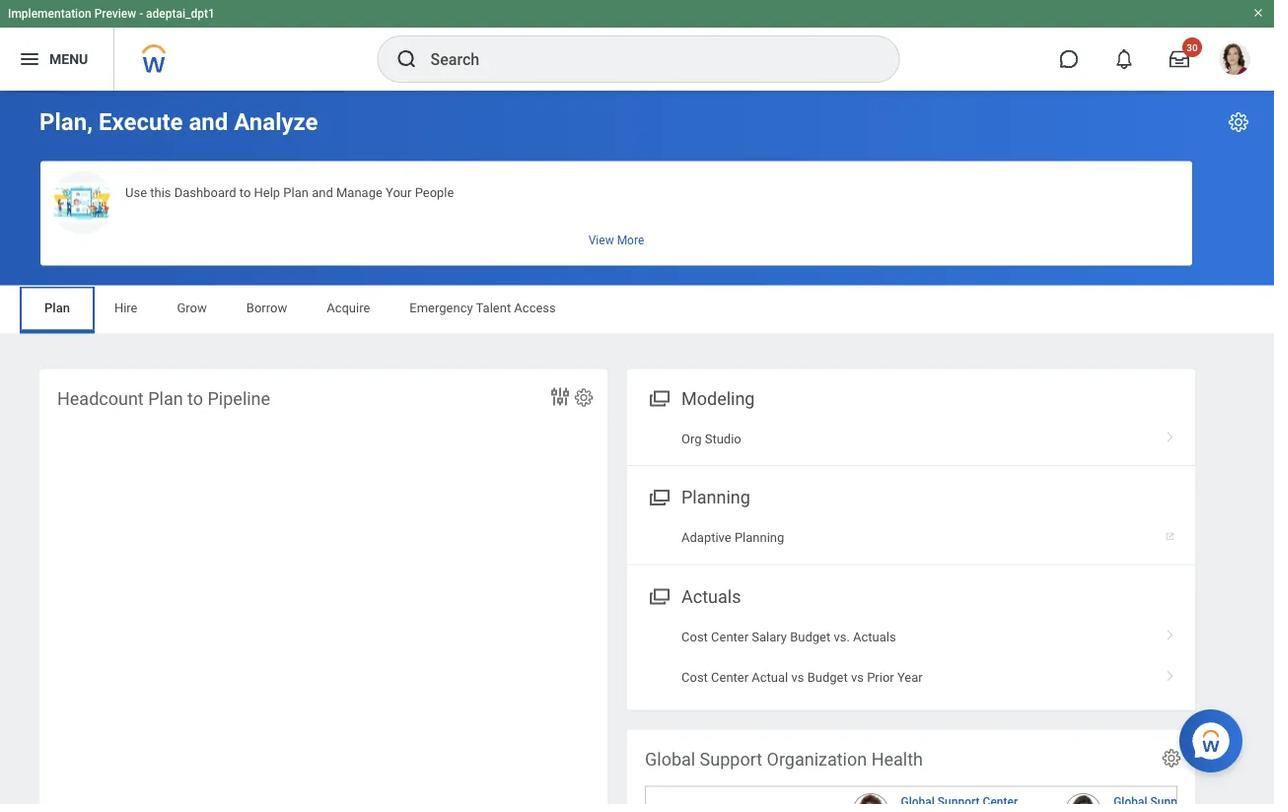 Task type: describe. For each thing, give the bounding box(es) containing it.
vs.
[[834, 630, 850, 645]]

dashboard
[[174, 185, 236, 200]]

configure global support organization health image
[[1161, 748, 1182, 770]]

borrow
[[246, 301, 287, 316]]

emergency
[[410, 301, 473, 316]]

prior
[[867, 671, 894, 685]]

chevron right image
[[1158, 425, 1183, 444]]

inbox large image
[[1169, 49, 1189, 69]]

cost for cost center actual vs budget vs prior year
[[681, 671, 708, 685]]

analyze
[[234, 108, 318, 136]]

configure headcount plan to pipeline image
[[573, 387, 595, 409]]

adaptive
[[681, 531, 731, 545]]

1 vs from the left
[[791, 671, 804, 685]]

tab list inside plan, execute and analyze main content
[[20, 286, 1254, 334]]

cost center salary budget vs. actuals link
[[627, 617, 1195, 658]]

pipeline
[[208, 389, 270, 409]]

execute
[[99, 108, 183, 136]]

0 horizontal spatial to
[[187, 389, 203, 409]]

0 horizontal spatial and
[[189, 108, 228, 136]]

salary
[[752, 630, 787, 645]]

menu group image for modeling
[[645, 384, 672, 411]]

justify image
[[18, 47, 41, 71]]

0 horizontal spatial actuals
[[681, 587, 741, 607]]

cost center actual vs budget vs prior year
[[681, 671, 923, 685]]

year
[[897, 671, 923, 685]]

hire
[[114, 301, 138, 316]]

profile logan mcneil image
[[1219, 43, 1250, 79]]

1 vertical spatial budget
[[807, 671, 848, 685]]

1 vertical spatial planning
[[735, 531, 784, 545]]

1 horizontal spatial actuals
[[853, 630, 896, 645]]

plan,
[[39, 108, 93, 136]]

actual
[[752, 671, 788, 685]]

talent
[[476, 301, 511, 316]]

access
[[514, 301, 556, 316]]

help
[[254, 185, 280, 200]]

org studio link
[[627, 419, 1195, 460]]

chevron right image for cost center salary budget vs. actuals
[[1158, 623, 1183, 643]]

global support organization health
[[645, 749, 923, 770]]

use
[[125, 185, 147, 200]]

cost center salary budget vs. actuals
[[681, 630, 896, 645]]

this
[[150, 185, 171, 200]]

plan, execute and analyze
[[39, 108, 318, 136]]

menu
[[49, 51, 88, 67]]

30 button
[[1158, 37, 1202, 81]]

0 vertical spatial budget
[[790, 630, 831, 645]]

org
[[681, 432, 702, 446]]

plan, execute and analyze main content
[[0, 91, 1274, 805]]

people
[[415, 185, 454, 200]]

notifications large image
[[1114, 49, 1134, 69]]

implementation preview -   adeptai_dpt1
[[8, 7, 215, 21]]

grow
[[177, 301, 207, 316]]



Task type: vqa. For each thing, say whether or not it's contained in the screenshot.
first menu group icon from the top of the plan, execute and analyze main content
yes



Task type: locate. For each thing, give the bounding box(es) containing it.
1 chevron right image from the top
[[1158, 623, 1183, 643]]

cost inside cost center salary budget vs. actuals link
[[681, 630, 708, 645]]

1 vertical spatial cost
[[681, 671, 708, 685]]

1 cost from the top
[[681, 630, 708, 645]]

vs left prior
[[851, 671, 864, 685]]

plan left hire
[[44, 301, 70, 316]]

acquire
[[327, 301, 370, 316]]

2 chevron right image from the top
[[1158, 664, 1183, 683]]

vs
[[791, 671, 804, 685], [851, 671, 864, 685]]

1 horizontal spatial to
[[239, 185, 251, 200]]

1 vertical spatial center
[[711, 671, 749, 685]]

0 horizontal spatial plan
[[44, 301, 70, 316]]

preview
[[94, 7, 136, 21]]

configure this page image
[[1227, 110, 1250, 134]]

1 horizontal spatial and
[[312, 185, 333, 200]]

0 vertical spatial menu group image
[[645, 384, 672, 411]]

cost left the actual
[[681, 671, 708, 685]]

menu banner
[[0, 0, 1274, 91]]

tab list
[[20, 286, 1254, 334]]

org studio
[[681, 432, 741, 446]]

2 cost from the top
[[681, 671, 708, 685]]

actuals
[[681, 587, 741, 607], [853, 630, 896, 645]]

headcount
[[57, 389, 144, 409]]

global
[[645, 749, 695, 770]]

cost for cost center salary budget vs. actuals
[[681, 630, 708, 645]]

1 vertical spatial to
[[187, 389, 203, 409]]

vs right the actual
[[791, 671, 804, 685]]

center for actual
[[711, 671, 749, 685]]

health
[[871, 749, 923, 770]]

cost left the salary
[[681, 630, 708, 645]]

1 vertical spatial chevron right image
[[1158, 664, 1183, 683]]

2 vs from the left
[[851, 671, 864, 685]]

1 horizontal spatial vs
[[851, 671, 864, 685]]

emergency talent access
[[410, 301, 556, 316]]

2 menu group image from the top
[[645, 582, 672, 609]]

1 vertical spatial actuals
[[853, 630, 896, 645]]

planning
[[681, 488, 750, 508], [735, 531, 784, 545]]

adaptive planning
[[681, 531, 784, 545]]

list inside plan, execute and analyze main content
[[627, 617, 1195, 699]]

headcount plan to pipeline
[[57, 389, 270, 409]]

manage
[[336, 185, 382, 200]]

studio
[[705, 432, 741, 446]]

search image
[[395, 47, 419, 71]]

2 vertical spatial plan
[[148, 389, 183, 409]]

1 center from the top
[[711, 630, 749, 645]]

list
[[627, 617, 1195, 699]]

column header inside global support organization health element
[[646, 787, 845, 805]]

organization
[[767, 749, 867, 770]]

0 vertical spatial plan
[[283, 185, 309, 200]]

0 vertical spatial chevron right image
[[1158, 623, 1183, 643]]

use this dashboard to help plan and manage your people
[[125, 185, 454, 200]]

1 menu group image from the top
[[645, 384, 672, 411]]

menu group image
[[645, 483, 672, 510]]

close environment banner image
[[1252, 7, 1264, 19]]

center
[[711, 630, 749, 645], [711, 671, 749, 685]]

modeling
[[681, 389, 755, 409]]

center left the salary
[[711, 630, 749, 645]]

column header
[[646, 787, 845, 805]]

adaptive planning link
[[627, 518, 1195, 559]]

0 vertical spatial center
[[711, 630, 749, 645]]

planning up the adaptive at right
[[681, 488, 750, 508]]

and left analyze
[[189, 108, 228, 136]]

2 center from the top
[[711, 671, 749, 685]]

plan right headcount
[[148, 389, 183, 409]]

chevron right image
[[1158, 623, 1183, 643], [1158, 664, 1183, 683]]

use this dashboard to help plan and manage your people button
[[40, 161, 1192, 266]]

0 vertical spatial to
[[239, 185, 251, 200]]

Search Workday  search field
[[430, 37, 858, 81]]

1 horizontal spatial plan
[[148, 389, 183, 409]]

0 vertical spatial and
[[189, 108, 228, 136]]

and inside use this dashboard to help plan and manage your people button
[[312, 185, 333, 200]]

budget left vs.
[[790, 630, 831, 645]]

center for salary
[[711, 630, 749, 645]]

center left the actual
[[711, 671, 749, 685]]

and
[[189, 108, 228, 136], [312, 185, 333, 200]]

and left manage
[[312, 185, 333, 200]]

planning right the adaptive at right
[[735, 531, 784, 545]]

menu button
[[0, 28, 114, 91]]

1 vertical spatial and
[[312, 185, 333, 200]]

to
[[239, 185, 251, 200], [187, 389, 203, 409]]

budget
[[790, 630, 831, 645], [807, 671, 848, 685]]

chevron right image inside cost center salary budget vs. actuals link
[[1158, 623, 1183, 643]]

30
[[1187, 41, 1198, 53]]

actuals down the adaptive at right
[[681, 587, 741, 607]]

0 vertical spatial actuals
[[681, 587, 741, 607]]

cost center actual vs budget vs prior year link
[[627, 658, 1195, 699]]

cost
[[681, 630, 708, 645], [681, 671, 708, 685]]

tab list containing plan
[[20, 286, 1254, 334]]

1 vertical spatial plan
[[44, 301, 70, 316]]

to inside button
[[239, 185, 251, 200]]

menu group image
[[645, 384, 672, 411], [645, 582, 672, 609]]

plan inside button
[[283, 185, 309, 200]]

to left pipeline
[[187, 389, 203, 409]]

-
[[139, 7, 143, 21]]

chevron right image inside cost center actual vs budget vs prior year link
[[1158, 664, 1183, 683]]

plan
[[283, 185, 309, 200], [44, 301, 70, 316], [148, 389, 183, 409]]

budget down vs.
[[807, 671, 848, 685]]

menu group image for actuals
[[645, 582, 672, 609]]

configure and view chart data image
[[548, 385, 572, 409]]

2 horizontal spatial plan
[[283, 185, 309, 200]]

0 horizontal spatial vs
[[791, 671, 804, 685]]

adeptai_dpt1
[[146, 7, 215, 21]]

implementation
[[8, 7, 91, 21]]

chevron right image for cost center actual vs budget vs prior year
[[1158, 664, 1183, 683]]

0 vertical spatial cost
[[681, 630, 708, 645]]

your
[[386, 185, 412, 200]]

actuals right vs.
[[853, 630, 896, 645]]

cost inside cost center actual vs budget vs prior year link
[[681, 671, 708, 685]]

0 vertical spatial planning
[[681, 488, 750, 508]]

list containing cost center salary budget vs. actuals
[[627, 617, 1195, 699]]

plan right "help"
[[283, 185, 309, 200]]

support
[[700, 749, 762, 770]]

to left "help"
[[239, 185, 251, 200]]

ext link image
[[1164, 524, 1183, 543]]

1 vertical spatial menu group image
[[645, 582, 672, 609]]

global support organization health element
[[627, 730, 1274, 805]]



